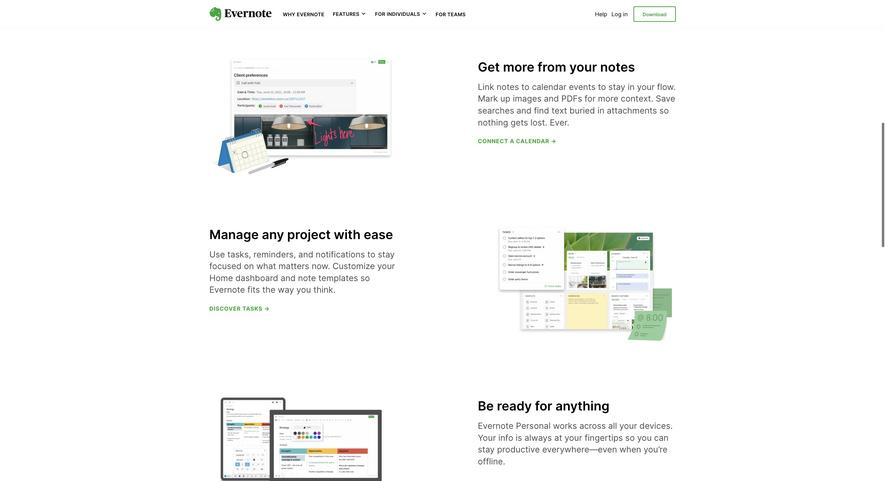 Task type: locate. For each thing, give the bounding box(es) containing it.
you up you're
[[637, 433, 652, 444]]

you inside evernote personal works across all your devices. your info is always at your fingertips so you can stay productive everywhere—even when you're offline.
[[637, 433, 652, 444]]

evernote right why
[[297, 11, 324, 17]]

gets
[[511, 118, 528, 128]]

in right 'log'
[[623, 11, 628, 18]]

link
[[478, 82, 494, 92]]

ready
[[497, 399, 532, 415]]

0 vertical spatial →
[[551, 138, 557, 145]]

1 horizontal spatial evernote
[[297, 11, 324, 17]]

1 horizontal spatial for
[[585, 94, 596, 104]]

and down calendar
[[544, 94, 559, 104]]

and up way
[[281, 273, 296, 284]]

calendar
[[532, 82, 567, 92]]

to inside the use tasks, reminders, and notifications to stay focused on what matters now. customize your home dashboard and note templates so evernote fits the way you think.
[[367, 250, 375, 260]]

1 vertical spatial more
[[598, 94, 618, 104]]

devices.
[[640, 422, 673, 432]]

always
[[525, 433, 552, 444]]

so inside the use tasks, reminders, and notifications to stay focused on what matters now. customize your home dashboard and note templates so evernote fits the way you think.
[[361, 273, 370, 284]]

1 vertical spatial so
[[361, 273, 370, 284]]

2 horizontal spatial to
[[598, 82, 606, 92]]

2 vertical spatial evernote
[[478, 422, 514, 432]]

0 horizontal spatial for
[[375, 11, 385, 17]]

at
[[554, 433, 562, 444]]

more right get
[[503, 59, 534, 75]]

so up when
[[625, 433, 635, 444]]

you inside the use tasks, reminders, and notifications to stay focused on what matters now. customize your home dashboard and note templates so evernote fits the way you think.
[[296, 285, 311, 295]]

1 vertical spatial →
[[264, 306, 270, 313]]

1 vertical spatial stay
[[378, 250, 395, 260]]

for for for individuals
[[375, 11, 385, 17]]

get more from your notes
[[478, 59, 635, 75]]

more up attachments
[[598, 94, 618, 104]]

text
[[552, 106, 567, 116]]

2 vertical spatial stay
[[478, 445, 495, 456]]

calendar
[[516, 138, 549, 145]]

link notes to calendar events to stay in your flow. mark up images and pdfs for more context. save searches and find text buried in attachments so nothing gets lost. ever.
[[478, 82, 676, 128]]

and
[[544, 94, 559, 104], [517, 106, 532, 116], [298, 250, 313, 260], [281, 273, 296, 284]]

notes
[[600, 59, 635, 75], [497, 82, 519, 92]]

for left teams on the right
[[436, 11, 446, 17]]

in
[[623, 11, 628, 18], [628, 82, 635, 92], [597, 106, 604, 116]]

for inside button
[[375, 11, 385, 17]]

0 vertical spatial for
[[585, 94, 596, 104]]

0 horizontal spatial evernote
[[209, 285, 245, 295]]

to
[[521, 82, 530, 92], [598, 82, 606, 92], [367, 250, 375, 260]]

for individuals
[[375, 11, 420, 17]]

0 vertical spatial evernote
[[297, 11, 324, 17]]

mark
[[478, 94, 498, 104]]

help
[[595, 11, 607, 18]]

more
[[503, 59, 534, 75], [598, 94, 618, 104]]

connect a calendar → link
[[478, 138, 557, 145]]

1 horizontal spatial notes
[[600, 59, 635, 75]]

now.
[[312, 262, 330, 272]]

evernote
[[297, 11, 324, 17], [209, 285, 245, 295], [478, 422, 514, 432]]

so inside link notes to calendar events to stay in your flow. mark up images and pdfs for more context. save searches and find text buried in attachments so nothing gets lost. ever.
[[659, 106, 669, 116]]

evernote notes showcase image
[[492, 0, 676, 8]]

1 horizontal spatial more
[[598, 94, 618, 104]]

for left individuals
[[375, 11, 385, 17]]

evernote inside the use tasks, reminders, and notifications to stay focused on what matters now. customize your home dashboard and note templates so evernote fits the way you think.
[[209, 285, 245, 295]]

stay down your
[[478, 445, 495, 456]]

stay down the 'ease'
[[378, 250, 395, 260]]

home
[[209, 273, 233, 284]]

1 horizontal spatial for
[[436, 11, 446, 17]]

a
[[510, 138, 514, 145]]

evernote up your
[[478, 422, 514, 432]]

across
[[579, 422, 606, 432]]

you down note
[[296, 285, 311, 295]]

→
[[551, 138, 557, 145], [264, 306, 270, 313]]

templates
[[318, 273, 358, 284]]

log in link
[[612, 11, 628, 18]]

your up everywhere—even
[[565, 433, 582, 444]]

to up images
[[521, 82, 530, 92]]

1 horizontal spatial stay
[[478, 445, 495, 456]]

0 horizontal spatial stay
[[378, 250, 395, 260]]

to right events at the right
[[598, 82, 606, 92]]

0 vertical spatial notes
[[600, 59, 635, 75]]

stay up the context.
[[608, 82, 625, 92]]

your
[[569, 59, 597, 75], [637, 82, 655, 92], [377, 262, 395, 272], [619, 422, 637, 432], [565, 433, 582, 444]]

flow.
[[657, 82, 676, 92]]

→ down ever.
[[551, 138, 557, 145]]

your inside the use tasks, reminders, and notifications to stay focused on what matters now. customize your home dashboard and note templates so evernote fits the way you think.
[[377, 262, 395, 272]]

0 horizontal spatial notes
[[497, 82, 519, 92]]

evernote inside evernote personal works across all your devices. your info is always at your fingertips so you can stay productive everywhere—even when you're offline.
[[478, 422, 514, 432]]

1 vertical spatial notes
[[497, 82, 519, 92]]

0 vertical spatial so
[[659, 106, 669, 116]]

in up the context.
[[628, 82, 635, 92]]

save
[[656, 94, 675, 104]]

evernote calendar integration showcase image
[[209, 55, 393, 178]]

0 vertical spatial stay
[[608, 82, 625, 92]]

1 vertical spatial evernote
[[209, 285, 245, 295]]

on
[[244, 262, 254, 272]]

for for for teams
[[436, 11, 446, 17]]

to down the 'ease'
[[367, 250, 375, 260]]

pdfs
[[561, 94, 582, 104]]

so down customize
[[361, 273, 370, 284]]

in right 'buried'
[[597, 106, 604, 116]]

0 horizontal spatial you
[[296, 285, 311, 295]]

discover tasks → link
[[209, 306, 270, 313]]

buried
[[570, 106, 595, 116]]

with
[[334, 227, 361, 243]]

use
[[209, 250, 225, 260]]

stay inside link notes to calendar events to stay in your flow. mark up images and pdfs for more context. save searches and find text buried in attachments so nothing gets lost. ever.
[[608, 82, 625, 92]]

searches
[[478, 106, 514, 116]]

1 horizontal spatial so
[[625, 433, 635, 444]]

0 vertical spatial more
[[503, 59, 534, 75]]

0 horizontal spatial for
[[535, 399, 552, 415]]

discover tasks →
[[209, 306, 270, 313]]

any
[[262, 227, 284, 243]]

→ right tasks
[[264, 306, 270, 313]]

your right customize
[[377, 262, 395, 272]]

download link
[[633, 6, 676, 22]]

help link
[[595, 11, 607, 18]]

for
[[585, 94, 596, 104], [535, 399, 552, 415]]

2 vertical spatial so
[[625, 433, 635, 444]]

for inside link notes to calendar events to stay in your flow. mark up images and pdfs for more context. save searches and find text buried in attachments so nothing gets lost. ever.
[[585, 94, 596, 104]]

you
[[296, 285, 311, 295], [637, 433, 652, 444]]

images
[[513, 94, 542, 104]]

0 vertical spatial you
[[296, 285, 311, 295]]

1 horizontal spatial you
[[637, 433, 652, 444]]

ease
[[364, 227, 393, 243]]

attachments
[[607, 106, 657, 116]]

for up 'buried'
[[585, 94, 596, 104]]

1 vertical spatial you
[[637, 433, 652, 444]]

evernote down home
[[209, 285, 245, 295]]

2 horizontal spatial stay
[[608, 82, 625, 92]]

stay
[[608, 82, 625, 92], [378, 250, 395, 260], [478, 445, 495, 456]]

evernote tasks showcase image
[[492, 223, 676, 345]]

0 horizontal spatial to
[[367, 250, 375, 260]]

stay inside the use tasks, reminders, and notifications to stay focused on what matters now. customize your home dashboard and note templates so evernote fits the way you think.
[[378, 250, 395, 260]]

0 horizontal spatial so
[[361, 273, 370, 284]]

0 horizontal spatial →
[[264, 306, 270, 313]]

your up the context.
[[637, 82, 655, 92]]

for up personal
[[535, 399, 552, 415]]

1 vertical spatial for
[[535, 399, 552, 415]]

be
[[478, 399, 494, 415]]

anything
[[556, 399, 609, 415]]

stay for notes
[[608, 82, 625, 92]]

2 horizontal spatial so
[[659, 106, 669, 116]]

2 horizontal spatial evernote
[[478, 422, 514, 432]]

evernote logo image
[[209, 7, 272, 21]]

get
[[478, 59, 500, 75]]

so down save
[[659, 106, 669, 116]]



Task type: describe. For each thing, give the bounding box(es) containing it.
personal
[[516, 422, 551, 432]]

matters
[[279, 262, 309, 272]]

productive
[[497, 445, 540, 456]]

the
[[262, 285, 275, 295]]

2 vertical spatial in
[[597, 106, 604, 116]]

0 horizontal spatial more
[[503, 59, 534, 75]]

you're
[[644, 445, 668, 456]]

log in
[[612, 11, 628, 18]]

project
[[287, 227, 331, 243]]

so inside evernote personal works across all your devices. your info is always at your fingertips so you can stay productive everywhere—even when you're offline.
[[625, 433, 635, 444]]

fits
[[247, 285, 260, 295]]

nothing
[[478, 118, 508, 128]]

reminders,
[[253, 250, 296, 260]]

for individuals button
[[375, 11, 427, 18]]

for teams
[[436, 11, 466, 17]]

download
[[643, 11, 667, 17]]

and down images
[[517, 106, 532, 116]]

find
[[534, 106, 549, 116]]

why evernote link
[[283, 11, 324, 18]]

teams
[[447, 11, 466, 17]]

when
[[619, 445, 641, 456]]

works
[[553, 422, 577, 432]]

events
[[569, 82, 596, 92]]

be ready for anything
[[478, 399, 609, 415]]

all
[[608, 422, 617, 432]]

is
[[516, 433, 522, 444]]

connect
[[478, 138, 508, 145]]

context.
[[621, 94, 653, 104]]

your up events at the right
[[569, 59, 597, 75]]

notifications
[[316, 250, 365, 260]]

focused
[[209, 262, 242, 272]]

evernote personal works across all your devices. your info is always at your fingertips so you can stay productive everywhere—even when you're offline.
[[478, 422, 673, 467]]

to for get more from your notes
[[598, 82, 606, 92]]

and up the matters
[[298, 250, 313, 260]]

your right all
[[619, 422, 637, 432]]

from
[[538, 59, 566, 75]]

your inside link notes to calendar events to stay in your flow. mark up images and pdfs for more context. save searches and find text buried in attachments so nothing gets lost. ever.
[[637, 82, 655, 92]]

stay inside evernote personal works across all your devices. your info is always at your fingertips so you can stay productive everywhere—even when you're offline.
[[478, 445, 495, 456]]

ever.
[[550, 118, 569, 128]]

for teams link
[[436, 11, 466, 18]]

why
[[283, 11, 295, 17]]

more inside link notes to calendar events to stay in your flow. mark up images and pdfs for more context. save searches and find text buried in attachments so nothing gets lost. ever.
[[598, 94, 618, 104]]

dashboard
[[235, 273, 278, 284]]

features button
[[333, 11, 367, 18]]

can
[[654, 433, 669, 444]]

note
[[298, 273, 316, 284]]

1 horizontal spatial →
[[551, 138, 557, 145]]

customize
[[333, 262, 375, 272]]

fingertips
[[585, 433, 623, 444]]

think.
[[313, 285, 336, 295]]

everywhere—even
[[542, 445, 617, 456]]

stay for ease
[[378, 250, 395, 260]]

what
[[256, 262, 276, 272]]

features
[[333, 11, 359, 17]]

notes inside link notes to calendar events to stay in your flow. mark up images and pdfs for more context. save searches and find text buried in attachments so nothing gets lost. ever.
[[497, 82, 519, 92]]

your
[[478, 433, 496, 444]]

to for manage any project with ease
[[367, 250, 375, 260]]

tasks
[[242, 306, 263, 313]]

manage any project with ease
[[209, 227, 393, 243]]

use tasks, reminders, and notifications to stay focused on what matters now. customize your home dashboard and note templates so evernote fits the way you think.
[[209, 250, 395, 295]]

manage
[[209, 227, 259, 243]]

way
[[278, 285, 294, 295]]

info
[[498, 433, 513, 444]]

connect a calendar →
[[478, 138, 557, 145]]

why evernote
[[283, 11, 324, 17]]

lost.
[[531, 118, 547, 128]]

0 vertical spatial in
[[623, 11, 628, 18]]

evernote templates showcase image
[[209, 391, 393, 482]]

1 horizontal spatial to
[[521, 82, 530, 92]]

offline.
[[478, 457, 505, 467]]

log
[[612, 11, 622, 18]]

discover
[[209, 306, 241, 313]]

1 vertical spatial in
[[628, 82, 635, 92]]

up
[[500, 94, 510, 104]]

tasks,
[[227, 250, 251, 260]]

individuals
[[387, 11, 420, 17]]



Task type: vqa. For each thing, say whether or not it's contained in the screenshot.
'Suggestions while typing'
no



